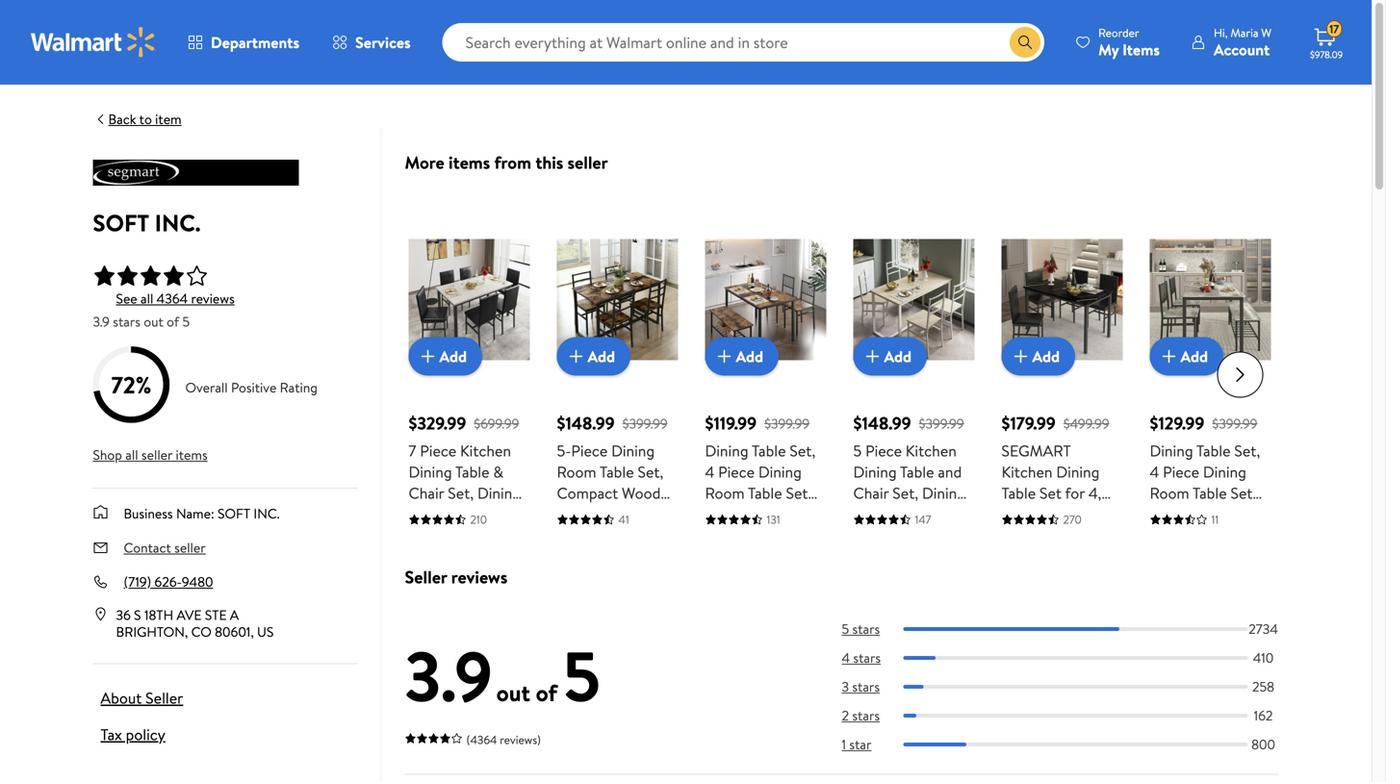 Task type: describe. For each thing, give the bounding box(es) containing it.
$148.99 for $148.99 $399.99 5-piece dining room table set, compact wooden kitchen table and 4 chairs with metal legs dinette sets, industrial style kitchen table and chairs for dining room & small space
[[557, 412, 615, 436]]

wooden
[[622, 483, 677, 504]]

& inside $179.99 $499.99 segmart kitchen dining table set for 4, home kitchen table with marble tabletop and 4 pu leather chairs, metal frame pub table set, dinette set for family gathering & dining - easy to assemble, b1402
[[1072, 673, 1083, 695]]

saving for $119.99
[[750, 589, 794, 610]]

easy for $179.99
[[1058, 695, 1088, 716]]

reviews)
[[500, 732, 541, 749]]

item
[[155, 110, 182, 129]]

add for $329.99 $699.99 7 piece kitchen dining table & chair set, dining room table set with faux marble tabletop pu leather padded chairs, rectangle dining table set for 6, dinette set for kitchen dining room small space
[[439, 346, 467, 367]]

room inside $119.99 $399.99 dining table set, 4 piece dining room table set for small spaces, kitchen table with 2 chairs and a long bench, space-saving table set for kitchen, dining room, restaurant - easy to assemble
[[705, 483, 745, 504]]

reorder my items
[[1098, 25, 1160, 60]]

of inside 3.9 out of 5
[[536, 677, 557, 710]]

kitchen, for $129.99
[[1150, 631, 1205, 652]]

small inside $148.99 $399.99 5-piece dining room table set, compact wooden kitchen table and 4 chairs with metal legs dinette sets, industrial style kitchen table and chairs for dining room & small space
[[614, 652, 650, 673]]

add for $148.99 $399.99 5 piece kitchen dining table and chair set, dining room table set with table and 4 chairs, rectangle dining table set for 4, dinette set for kitchen dining room small space
[[884, 346, 912, 367]]

room, for $119.99
[[705, 652, 748, 673]]

Walmart Site-Wide search field
[[442, 23, 1044, 62]]

2 for $119.99
[[705, 546, 713, 567]]

tax policy button
[[93, 724, 173, 746]]

small inside $119.99 $399.99 dining table set, 4 piece dining room table set for small spaces, kitchen table with 2 chairs and a long bench, space-saving table set for kitchen, dining room, restaurant - easy to assemble
[[729, 504, 764, 525]]

shop
[[93, 446, 122, 465]]

a
[[230, 606, 239, 625]]

piece for $148.99 $399.99 5 piece kitchen dining table and chair set, dining room table set with table and 4 chairs, rectangle dining table set for 4, dinette set for kitchen dining room small space
[[865, 440, 902, 462]]

270
[[1063, 512, 1082, 528]]

marble inside $179.99 $499.99 segmart kitchen dining table set for 4, home kitchen table with marble tabletop and 4 pu leather chairs, metal frame pub table set, dinette set for family gathering & dining - easy to assemble, b1402
[[1072, 525, 1118, 546]]

dining table set, 4 piece dining room table set for small spaces, kitchen table with 2 chairs and a long bench, space-saving table set for kitchen, dining room, restaurant - easy to assemble image for add to cart icon associated with product group containing $129.99
[[1150, 239, 1271, 360]]

account
[[1214, 39, 1270, 60]]

rectangle inside "$148.99 $399.99 5 piece kitchen dining table and chair set, dining room table set with table and 4 chairs, rectangle dining table set for 4, dinette set for kitchen dining room small space"
[[903, 546, 970, 567]]

36 s 18th ave ste a brighton, co 80601 , us
[[116, 606, 274, 642]]

reorder
[[1098, 25, 1139, 41]]

4, inside $179.99 $499.99 segmart kitchen dining table set for 4, home kitchen table with marble tabletop and 4 pu leather chairs, metal frame pub table set, dinette set for family gathering & dining - easy to assemble, b1402
[[1089, 483, 1101, 504]]

product group containing $329.99
[[409, 201, 530, 716]]

easy for $119.99
[[715, 673, 744, 695]]

leather inside $179.99 $499.99 segmart kitchen dining table set for 4, home kitchen table with marble tabletop and 4 pu leather chairs, metal frame pub table set, dinette set for family gathering & dining - easy to assemble, b1402
[[1025, 567, 1076, 589]]

more items from this seller
[[405, 151, 608, 175]]

$499.99
[[1063, 414, 1110, 433]]

and left home in the right of the page
[[923, 525, 947, 546]]

$119.99 $399.99 dining table set, 4 piece dining room table set for small spaces, kitchen table with 2 chairs and a long bench, space-saving table set for kitchen, dining room, restaurant - easy to assemble
[[705, 412, 826, 716]]

1 horizontal spatial 3.9
[[405, 628, 493, 724]]

with inside $148.99 $399.99 5-piece dining room table set, compact wooden kitchen table and 4 chairs with metal legs dinette sets, industrial style kitchen table and chairs for dining room & small space
[[616, 525, 644, 546]]

items
[[1123, 39, 1160, 60]]

4 inside $179.99 $499.99 segmart kitchen dining table set for 4, home kitchen table with marble tabletop and 4 pu leather chairs, metal frame pub table set, dinette set for family gathering & dining - easy to assemble, b1402
[[1090, 546, 1100, 567]]

1 horizontal spatial inc.
[[254, 504, 280, 523]]

add for $179.99 $499.99 segmart kitchen dining table set for 4, home kitchen table with marble tabletop and 4 pu leather chairs, metal frame pub table set, dinette set for family gathering & dining - easy to assemble, b1402
[[1032, 346, 1060, 367]]

2 for $129.99
[[1150, 546, 1158, 567]]

piece for $148.99 $399.99 5-piece dining room table set, compact wooden kitchen table and 4 chairs with metal legs dinette sets, industrial style kitchen table and chairs for dining room & small space
[[571, 440, 608, 462]]

rating
[[280, 378, 318, 397]]

- for $119.99
[[705, 673, 711, 695]]

s
[[134, 606, 141, 625]]

$179.99
[[1002, 412, 1056, 436]]

shop all seller items
[[93, 446, 208, 465]]

3
[[842, 678, 849, 696]]

tabletop inside "$329.99 $699.99 7 piece kitchen dining table & chair set, dining room table set with faux marble tabletop pu leather padded chairs, rectangle dining table set for 6, dinette set for kitchen dining room small space"
[[409, 546, 466, 567]]

dinette inside "$148.99 $399.99 5 piece kitchen dining table and chair set, dining room table set with table and 4 chairs, rectangle dining table set for 4, dinette set for kitchen dining room small space"
[[893, 589, 944, 610]]

18th
[[144, 606, 173, 625]]

co
[[191, 623, 212, 642]]

and right "industrial"
[[649, 610, 673, 631]]

easy inside $129.99 $399.99 dining table set, 4 piece dining room table set for small spaces, kitchen table with 2 chairs and a long bench, space-saving table set for kitchen, dining room, restaurant - easy to assemble
[[1159, 673, 1189, 695]]

kitchen up (4364 reviews) link
[[432, 652, 483, 673]]

pub
[[1047, 610, 1073, 631]]

ave
[[177, 606, 202, 625]]

147
[[915, 512, 931, 528]]

add to cart image for $148.99
[[565, 345, 588, 368]]

3.9 inside see all 4364 reviews 3.9 stars out of 5
[[93, 312, 110, 331]]

and inside $179.99 $499.99 segmart kitchen dining table set for 4, home kitchen table with marble tabletop and 4 pu leather chairs, metal frame pub table set, dinette set for family gathering & dining - easy to assemble, b1402
[[1062, 546, 1086, 567]]

room inside $129.99 $399.99 dining table set, 4 piece dining room table set for small spaces, kitchen table with 2 chairs and a long bench, space-saving table set for kitchen, dining room, restaurant - easy to assemble
[[1150, 483, 1189, 504]]

gathering
[[1002, 673, 1069, 695]]

w
[[1261, 25, 1272, 41]]

room down "industrial"
[[557, 652, 596, 673]]

seller reviews
[[405, 565, 508, 590]]

& inside "$329.99 $699.99 7 piece kitchen dining table & chair set, dining room table set with faux marble tabletop pu leather padded chairs, rectangle dining table set for 6, dinette set for kitchen dining room small space"
[[493, 462, 503, 483]]

set, inside $129.99 $399.99 dining table set, 4 piece dining room table set for small spaces, kitchen table with 2 chairs and a long bench, space-saving table set for kitchen, dining room, restaurant - easy to assemble
[[1234, 440, 1260, 462]]

about seller
[[101, 688, 183, 709]]

set, inside $119.99 $399.99 dining table set, 4 piece dining room table set for small spaces, kitchen table with 2 chairs and a long bench, space-saving table set for kitchen, dining room, restaurant - easy to assemble
[[790, 440, 816, 462]]

about
[[101, 688, 142, 709]]

to for $119.99
[[748, 673, 762, 695]]

spaces, for $129.99
[[1212, 504, 1262, 525]]

room left 210
[[409, 504, 448, 525]]

(719) 626-9480 link
[[124, 573, 213, 592]]

$129.99
[[1150, 412, 1205, 436]]

maria
[[1231, 25, 1259, 41]]

progress bar for 162
[[903, 714, 1248, 718]]

set, inside $148.99 $399.99 5-piece dining room table set, compact wooden kitchen table and 4 chairs with metal legs dinette sets, industrial style kitchen table and chairs for dining room & small space
[[638, 462, 664, 483]]

bench, for $129.99
[[1186, 567, 1232, 589]]

back
[[108, 110, 136, 129]]

services button
[[316, 19, 427, 65]]

5 piece kitchen dining table and chair set, dining room table set with table and 4 chairs, rectangle dining table set for 4, dinette set for kitchen dining room small space image
[[853, 239, 975, 360]]

services
[[355, 32, 411, 53]]

add to cart image for $329.99
[[416, 345, 439, 368]]

9480
[[182, 573, 213, 592]]

1 horizontal spatial soft
[[218, 504, 250, 523]]

departments button
[[171, 19, 316, 65]]

stars for 3 stars
[[852, 678, 880, 696]]

see
[[116, 289, 137, 308]]

contact seller
[[124, 539, 206, 557]]

space- for $119.99
[[705, 589, 750, 610]]

assemble,
[[1002, 716, 1069, 737]]

(4364
[[466, 732, 497, 749]]

positive
[[231, 378, 277, 397]]

restaurant for $119.99
[[752, 652, 824, 673]]

(719) 626-9480
[[124, 573, 213, 592]]

room right 5 stars
[[900, 631, 940, 652]]

add to cart image for $179.99
[[1009, 345, 1032, 368]]

to for $179.99
[[1091, 695, 1106, 716]]

set, inside $179.99 $499.99 segmart kitchen dining table set for 4, home kitchen table with marble tabletop and 4 pu leather chairs, metal frame pub table set, dinette set for family gathering & dining - easy to assemble, b1402
[[1002, 631, 1027, 652]]

all for seller
[[125, 446, 138, 465]]

add to cart image for $119.99
[[713, 345, 736, 368]]

about seller button
[[93, 688, 191, 709]]

stars for 2 stars
[[852, 706, 880, 725]]

metal inside $179.99 $499.99 segmart kitchen dining table set for 4, home kitchen table with marble tabletop and 4 pu leather chairs, metal frame pub table set, dinette set for family gathering & dining - easy to assemble, b1402
[[1051, 589, 1089, 610]]

industrial
[[557, 589, 618, 610]]

faux
[[441, 525, 472, 546]]

258
[[1252, 678, 1275, 696]]

product group containing $119.99
[[705, 201, 826, 716]]

with inside $129.99 $399.99 dining table set, 4 piece dining room table set for small spaces, kitchen table with 2 chairs and a long bench, space-saving table set for kitchen, dining room, restaurant - easy to assemble
[[1242, 525, 1271, 546]]

space- for $129.99
[[1150, 589, 1195, 610]]

home
[[1002, 504, 1042, 525]]

162
[[1254, 706, 1273, 725]]

style
[[622, 589, 655, 610]]

room, for $129.99
[[1150, 652, 1193, 673]]

0 vertical spatial seller
[[568, 151, 608, 175]]

$329.99 $699.99 7 piece kitchen dining table & chair set, dining room table set with faux marble tabletop pu leather padded chairs, rectangle dining table set for 6, dinette set for kitchen dining room small space
[[409, 412, 525, 716]]

set, inside "$329.99 $699.99 7 piece kitchen dining table & chair set, dining room table set with faux marble tabletop pu leather padded chairs, rectangle dining table set for 6, dinette set for kitchen dining room small space"
[[448, 483, 474, 504]]

$399.99 for $148.99 $399.99 5-piece dining room table set, compact wooden kitchen table and 4 chairs with metal legs dinette sets, industrial style kitchen table and chairs for dining room & small space
[[622, 414, 668, 433]]

4 stars
[[842, 649, 881, 667]]

& inside $148.99 $399.99 5-piece dining room table set, compact wooden kitchen table and 4 chairs with metal legs dinette sets, industrial style kitchen table and chairs for dining room & small space
[[600, 652, 610, 673]]

stars inside see all 4364 reviews 3.9 stars out of 5
[[113, 312, 140, 331]]

$699.99
[[474, 414, 519, 433]]

131
[[767, 512, 780, 528]]

$978.09
[[1310, 48, 1343, 61]]

4 inside $148.99 $399.99 5-piece dining room table set, compact wooden kitchen table and 4 chairs with metal legs dinette sets, industrial style kitchen table and chairs for dining room & small space
[[557, 525, 566, 546]]

kitchen right home in the right of the page
[[1046, 504, 1097, 525]]

with inside "$329.99 $699.99 7 piece kitchen dining table & chair set, dining room table set with faux marble tabletop pu leather padded chairs, rectangle dining table set for 6, dinette set for kitchen dining room small space"
[[409, 525, 437, 546]]

with inside $179.99 $499.99 segmart kitchen dining table set for 4, home kitchen table with marble tabletop and 4 pu leather chairs, metal frame pub table set, dinette set for family gathering & dining - easy to assemble, b1402
[[1040, 525, 1068, 546]]

add to cart image for product group containing $129.99
[[1158, 345, 1181, 368]]

210
[[470, 512, 487, 528]]

$148.99 $399.99 5-piece dining room table set, compact wooden kitchen table and 4 chairs with metal legs dinette sets, industrial style kitchen table and chairs for dining room & small space
[[557, 412, 677, 695]]

11
[[1211, 512, 1219, 528]]

pu inside $179.99 $499.99 segmart kitchen dining table set for 4, home kitchen table with marble tabletop and 4 pu leather chairs, metal frame pub table set, dinette set for family gathering & dining - easy to assemble, b1402
[[1002, 567, 1022, 589]]

space inside "$148.99 $399.99 5 piece kitchen dining table and chair set, dining room table set with table and 4 chairs, rectangle dining table set for 4, dinette set for kitchen dining room small space"
[[893, 652, 932, 673]]

family
[[1025, 652, 1068, 673]]

(4364 reviews)
[[466, 732, 541, 749]]

- for $179.99
[[1049, 695, 1055, 716]]

departments
[[211, 32, 299, 53]]

to for $129.99
[[1192, 673, 1207, 695]]

next slide for sellerpage list image
[[1217, 352, 1263, 398]]

piece inside $119.99 $399.99 dining table set, 4 piece dining room table set for small spaces, kitchen table with 2 chairs and a long bench, space-saving table set for kitchen, dining room, restaurant - easy to assemble
[[718, 462, 755, 483]]

small inside "$148.99 $399.99 5 piece kitchen dining table and chair set, dining room table set with table and 4 chairs, rectangle dining table set for 4, dinette set for kitchen dining room small space"
[[853, 652, 889, 673]]

brighton,
[[116, 623, 188, 642]]

and right '41' at the left bottom of the page
[[649, 504, 673, 525]]

4, inside "$148.99 $399.99 5 piece kitchen dining table and chair set, dining room table set with table and 4 chairs, rectangle dining table set for 4, dinette set for kitchen dining room small space"
[[877, 589, 890, 610]]

41
[[618, 512, 629, 528]]

leather inside "$329.99 $699.99 7 piece kitchen dining table & chair set, dining room table set with faux marble tabletop pu leather padded chairs, rectangle dining table set for 6, dinette set for kitchen dining room small space"
[[409, 567, 459, 589]]

1 horizontal spatial 2
[[842, 706, 849, 725]]

2 vertical spatial seller
[[174, 539, 206, 557]]

from
[[494, 151, 531, 175]]

us
[[257, 623, 274, 642]]

5 inside "$148.99 $399.99 5 piece kitchen dining table and chair set, dining room table set with table and 4 chairs, rectangle dining table set for 4, dinette set for kitchen dining room small space"
[[853, 440, 862, 462]]

shop all seller items link
[[93, 446, 208, 465]]

chair for $148.99
[[853, 483, 889, 504]]

hi, maria w account
[[1214, 25, 1272, 60]]

ste
[[205, 606, 227, 625]]

dinette inside $148.99 $399.99 5-piece dining room table set, compact wooden kitchen table and 4 chairs with metal legs dinette sets, industrial style kitchen table and chairs for dining room & small space
[[557, 567, 608, 589]]

$148.99 for $148.99 $399.99 5 piece kitchen dining table and chair set, dining room table set with table and 4 chairs, rectangle dining table set for 4, dinette set for kitchen dining room small space
[[853, 412, 911, 436]]

$119.99
[[705, 412, 757, 436]]

chairs inside $129.99 $399.99 dining table set, 4 piece dining room table set for small spaces, kitchen table with 2 chairs and a long bench, space-saving table set for kitchen, dining room, restaurant - easy to assemble
[[1162, 546, 1204, 567]]

chairs, inside "$148.99 $399.99 5 piece kitchen dining table and chair set, dining room table set with table and 4 chairs, rectangle dining table set for 4, dinette set for kitchen dining room small space"
[[853, 546, 899, 567]]

a for $119.99
[[791, 546, 798, 567]]

long for $129.99
[[1150, 567, 1183, 589]]

my
[[1098, 39, 1119, 60]]



Task type: locate. For each thing, give the bounding box(es) containing it.
$399.99 inside $119.99 $399.99 dining table set, 4 piece dining room table set for small spaces, kitchen table with 2 chairs and a long bench, space-saving table set for kitchen, dining room, restaurant - easy to assemble
[[764, 414, 810, 433]]

stars down 5 stars
[[853, 649, 881, 667]]

0 horizontal spatial 2
[[705, 546, 713, 567]]

reviews inside see all 4364 reviews 3.9 stars out of 5
[[191, 289, 235, 308]]

1 $148.99 from the left
[[557, 412, 615, 436]]

space inside "$329.99 $699.99 7 piece kitchen dining table & chair set, dining room table set with faux marble tabletop pu leather padded chairs, rectangle dining table set for 6, dinette set for kitchen dining room small space"
[[448, 695, 487, 716]]

2 inside $119.99 $399.99 dining table set, 4 piece dining room table set for small spaces, kitchen table with 2 chairs and a long bench, space-saving table set for kitchen, dining room, restaurant - easy to assemble
[[705, 546, 713, 567]]

1 add to cart image from the left
[[861, 345, 884, 368]]

36
[[116, 606, 131, 625]]

bench, for $119.99
[[742, 567, 787, 589]]

a inside $119.99 $399.99 dining table set, 4 piece dining room table set for small spaces, kitchen table with 2 chairs and a long bench, space-saving table set for kitchen, dining room, restaurant - easy to assemble
[[791, 546, 798, 567]]

soft up see in the top left of the page
[[93, 207, 149, 239]]

2 $399.99 from the left
[[764, 414, 810, 433]]

star
[[849, 735, 872, 754]]

1 vertical spatial out
[[496, 677, 530, 710]]

0 vertical spatial items
[[449, 151, 490, 175]]

restaurant left 4 stars
[[752, 652, 824, 673]]

chairs, up family
[[1002, 589, 1047, 610]]

0 horizontal spatial all
[[125, 446, 138, 465]]

0 horizontal spatial saving
[[750, 589, 794, 610]]

0 horizontal spatial easy
[[715, 673, 744, 695]]

5
[[182, 312, 190, 331], [853, 440, 862, 462], [842, 620, 849, 639], [563, 628, 601, 724]]

3.9 out of 5
[[405, 628, 601, 724]]

add to cart image up $329.99
[[416, 345, 439, 368]]

seller up policy
[[145, 688, 183, 709]]

0 horizontal spatial out
[[144, 312, 163, 331]]

stars down 3 stars
[[852, 706, 880, 725]]

1 horizontal spatial marble
[[1072, 525, 1118, 546]]

2 horizontal spatial seller
[[568, 151, 608, 175]]

2 add to cart image from the left
[[1158, 345, 1181, 368]]

stars up 4 stars
[[852, 620, 880, 639]]

2 horizontal spatial easy
[[1159, 673, 1189, 695]]

1 horizontal spatial out
[[496, 677, 530, 710]]

2 kitchen, from the left
[[1150, 631, 1205, 652]]

2 chair from the left
[[853, 483, 889, 504]]

chairs, inside $179.99 $499.99 segmart kitchen dining table set for 4, home kitchen table with marble tabletop and 4 pu leather chairs, metal frame pub table set, dinette set for family gathering & dining - easy to assemble, b1402
[[1002, 589, 1047, 610]]

-
[[705, 673, 711, 695], [1150, 673, 1156, 695], [1049, 695, 1055, 716]]

2 long from the left
[[1150, 567, 1183, 589]]

1 vertical spatial rectangle
[[458, 589, 525, 610]]

contact seller button
[[124, 539, 206, 557]]

compact
[[557, 483, 618, 504]]

$179.99 $499.99 segmart kitchen dining table set for 4, home kitchen table with marble tabletop and 4 pu leather chairs, metal frame pub table set, dinette set for family gathering & dining - easy to assemble, b1402
[[1002, 412, 1118, 737]]

,
[[251, 623, 254, 642]]

- inside $179.99 $499.99 segmart kitchen dining table set for 4, home kitchen table with marble tabletop and 4 pu leather chairs, metal frame pub table set, dinette set for family gathering & dining - easy to assemble, b1402
[[1049, 695, 1055, 716]]

name:
[[176, 504, 214, 523]]

product group containing $179.99
[[1002, 201, 1123, 737]]

1 horizontal spatial of
[[536, 677, 557, 710]]

and left segmart
[[938, 462, 962, 483]]

with up pub
[[1040, 525, 1068, 546]]

0 horizontal spatial 3.9
[[93, 312, 110, 331]]

business name: soft inc.
[[124, 504, 280, 523]]

and down 270 on the bottom right
[[1062, 546, 1086, 567]]

dinette
[[557, 567, 608, 589], [893, 589, 944, 610], [448, 631, 499, 652], [1031, 631, 1082, 652]]

stars right 3
[[852, 678, 880, 696]]

$399.99 for $119.99 $399.99 dining table set, 4 piece dining room table set for small spaces, kitchen table with 2 chairs and a long bench, space-saving table set for kitchen, dining room, restaurant - easy to assemble
[[764, 414, 810, 433]]

$399.99 for $129.99 $399.99 dining table set, 4 piece dining room table set for small spaces, kitchen table with 2 chairs and a long bench, space-saving table set for kitchen, dining room, restaurant - easy to assemble
[[1212, 414, 1258, 433]]

and down the 131
[[763, 546, 787, 567]]

1 bench, from the left
[[742, 567, 787, 589]]

to inside $129.99 $399.99 dining table set, 4 piece dining room table set for small spaces, kitchen table with 2 chairs and a long bench, space-saving table set for kitchen, dining room, restaurant - easy to assemble
[[1192, 673, 1207, 695]]

1 space- from the left
[[705, 589, 750, 610]]

0 horizontal spatial restaurant
[[752, 652, 824, 673]]

padded
[[463, 567, 512, 589]]

2 horizontal spatial -
[[1150, 673, 1156, 695]]

bench, inside $119.99 $399.99 dining table set, 4 piece dining room table set for small spaces, kitchen table with 2 chairs and a long bench, space-saving table set for kitchen, dining room, restaurant - easy to assemble
[[742, 567, 787, 589]]

small up (4364 reviews) link
[[409, 695, 444, 716]]

tabletop inside $179.99 $499.99 segmart kitchen dining table set for 4, home kitchen table with marble tabletop and 4 pu leather chairs, metal frame pub table set, dinette set for family gathering & dining - easy to assemble, b1402
[[1002, 546, 1059, 567]]

kitchen inside $129.99 $399.99 dining table set, 4 piece dining room table set for small spaces, kitchen table with 2 chairs and a long bench, space-saving table set for kitchen, dining room, restaurant - easy to assemble
[[1150, 525, 1201, 546]]

piece inside "$148.99 $399.99 5 piece kitchen dining table and chair set, dining room table set with table and 4 chairs, rectangle dining table set for 4, dinette set for kitchen dining room small space"
[[865, 440, 902, 462]]

marble right the faux
[[475, 525, 522, 546]]

for inside $148.99 $399.99 5-piece dining room table set, compact wooden kitchen table and 4 chairs with metal legs dinette sets, industrial style kitchen table and chairs for dining room & small space
[[602, 631, 622, 652]]

space- inside $129.99 $399.99 dining table set, 4 piece dining room table set for small spaces, kitchen table with 2 chairs and a long bench, space-saving table set for kitchen, dining room, restaurant - easy to assemble
[[1150, 589, 1195, 610]]

3 add button from the left
[[705, 337, 779, 376]]

1 horizontal spatial saving
[[1195, 589, 1238, 610]]

reviews down the faux
[[451, 565, 508, 590]]

with
[[409, 525, 437, 546], [616, 525, 644, 546], [797, 525, 826, 546], [853, 525, 882, 546], [1040, 525, 1068, 546], [1242, 525, 1271, 546]]

bench, down the 11
[[1186, 567, 1232, 589]]

add button for $148.99 $399.99 5-piece dining room table set, compact wooden kitchen table and 4 chairs with metal legs dinette sets, industrial style kitchen table and chairs for dining room & small space
[[557, 337, 631, 376]]

3.9
[[93, 312, 110, 331], [405, 628, 493, 724]]

4 add from the left
[[884, 346, 912, 367]]

0 horizontal spatial add to cart image
[[861, 345, 884, 368]]

to inside $119.99 $399.99 dining table set, 4 piece dining room table set for small spaces, kitchen table with 2 chairs and a long bench, space-saving table set for kitchen, dining room, restaurant - easy to assemble
[[748, 673, 762, 695]]

2 right sets,
[[705, 546, 713, 567]]

restaurant inside $129.99 $399.99 dining table set, 4 piece dining room table set for small spaces, kitchen table with 2 chairs and a long bench, space-saving table set for kitchen, dining room, restaurant - easy to assemble
[[1197, 652, 1269, 673]]

reviews right 4364
[[191, 289, 235, 308]]

5 stars
[[842, 620, 880, 639]]

add button for $148.99 $399.99 5 piece kitchen dining table and chair set, dining room table set with table and 4 chairs, rectangle dining table set for 4, dinette set for kitchen dining room small space
[[853, 337, 927, 376]]

long for $119.99
[[705, 567, 738, 589]]

$399.99 inside $129.99 $399.99 dining table set, 4 piece dining room table set for small spaces, kitchen table with 2 chairs and a long bench, space-saving table set for kitchen, dining room, restaurant - easy to assemble
[[1212, 414, 1258, 433]]

kitchen down $699.99
[[460, 440, 511, 462]]

small down style
[[614, 652, 650, 673]]

2 right $179.99 $499.99 segmart kitchen dining table set for 4, home kitchen table with marble tabletop and 4 pu leather chairs, metal frame pub table set, dinette set for family gathering & dining - easy to assemble, b1402
[[1150, 546, 1158, 567]]

1 vertical spatial 3.9
[[405, 628, 493, 724]]

1 horizontal spatial seller
[[174, 539, 206, 557]]

1 horizontal spatial all
[[141, 289, 153, 308]]

product group containing $129.99
[[1150, 201, 1271, 716]]

0 vertical spatial reviews
[[191, 289, 235, 308]]

of inside see all 4364 reviews 3.9 stars out of 5
[[167, 312, 179, 331]]

$148.99 inside "$148.99 $399.99 5 piece kitchen dining table and chair set, dining room table set with table and 4 chairs, rectangle dining table set for 4, dinette set for kitchen dining room small space"
[[853, 412, 911, 436]]

leather up pub
[[1025, 567, 1076, 589]]

chairs
[[570, 525, 612, 546], [717, 546, 759, 567], [1162, 546, 1204, 567], [557, 631, 599, 652]]

hi,
[[1214, 25, 1228, 41]]

2 marble from the left
[[1072, 525, 1118, 546]]

to inside $179.99 $499.99 segmart kitchen dining table set for 4, home kitchen table with marble tabletop and 4 pu leather chairs, metal frame pub table set, dinette set for family gathering & dining - easy to assemble, b1402
[[1091, 695, 1106, 716]]

space up (4364 reviews) link
[[448, 695, 487, 716]]

easy inside $119.99 $399.99 dining table set, 4 piece dining room table set for small spaces, kitchen table with 2 chairs and a long bench, space-saving table set for kitchen, dining room, restaurant - easy to assemble
[[715, 673, 744, 695]]

chairs, up '6,'
[[409, 589, 455, 610]]

4 add to cart image from the left
[[1009, 345, 1032, 368]]

4 inside $119.99 $399.99 dining table set, 4 piece dining room table set for small spaces, kitchen table with 2 chairs and a long bench, space-saving table set for kitchen, dining room, restaurant - easy to assemble
[[705, 462, 715, 483]]

kitchen up home in the right of the page
[[1002, 462, 1053, 483]]

2 $148.99 from the left
[[853, 412, 911, 436]]

saving
[[750, 589, 794, 610], [1195, 589, 1238, 610]]

room,
[[705, 652, 748, 673], [1150, 652, 1193, 673]]

2 inside $129.99 $399.99 dining table set, 4 piece dining room table set for small spaces, kitchen table with 2 chairs and a long bench, space-saving table set for kitchen, dining room, restaurant - easy to assemble
[[1150, 546, 1158, 567]]

0 horizontal spatial seller
[[141, 446, 172, 465]]

business
[[124, 504, 173, 523]]

assemble for $119.99
[[705, 695, 769, 716]]

1 horizontal spatial seller
[[405, 565, 447, 590]]

1 horizontal spatial chair
[[853, 483, 889, 504]]

&
[[493, 462, 503, 483], [600, 652, 610, 673], [1072, 673, 1083, 695]]

0 horizontal spatial inc.
[[155, 207, 201, 239]]

piece for $329.99 $699.99 7 piece kitchen dining table & chair set, dining room table set with faux marble tabletop pu leather padded chairs, rectangle dining table set for 6, dinette set for kitchen dining room small space
[[420, 440, 456, 462]]

1 a from the left
[[791, 546, 798, 567]]

1 horizontal spatial reviews
[[451, 565, 508, 590]]

saving for $129.99
[[1195, 589, 1238, 610]]

6 product group from the left
[[1150, 201, 1271, 716]]

kitchen up 147
[[906, 440, 957, 462]]

4 inside $129.99 $399.99 dining table set, 4 piece dining room table set for small spaces, kitchen table with 2 chairs and a long bench, space-saving table set for kitchen, dining room, restaurant - easy to assemble
[[1150, 462, 1159, 483]]

chairs,
[[853, 546, 899, 567], [409, 589, 455, 610], [1002, 589, 1047, 610]]

1 add button from the left
[[409, 337, 482, 376]]

5 inside see all 4364 reviews 3.9 stars out of 5
[[182, 312, 190, 331]]

small left the 131
[[729, 504, 764, 525]]

3 product group from the left
[[705, 201, 826, 716]]

chair for $329.99
[[409, 483, 444, 504]]

product group
[[409, 201, 530, 716], [557, 201, 678, 695], [705, 201, 826, 716], [853, 201, 975, 673], [1002, 201, 1123, 737], [1150, 201, 1271, 716]]

piece inside $148.99 $399.99 5-piece dining room table set, compact wooden kitchen table and 4 chairs with metal legs dinette sets, industrial style kitchen table and chairs for dining room & small space
[[571, 440, 608, 462]]

1 horizontal spatial long
[[1150, 567, 1183, 589]]

2 space- from the left
[[1150, 589, 1195, 610]]

progress bar down pub
[[903, 656, 1248, 660]]

0 horizontal spatial assemble
[[705, 695, 769, 716]]

contact
[[124, 539, 171, 557]]

2 horizontal spatial 2
[[1150, 546, 1158, 567]]

$399.99 for $148.99 $399.99 5 piece kitchen dining table and chair set, dining room table set with table and 4 chairs, rectangle dining table set for 4, dinette set for kitchen dining room small space
[[919, 414, 964, 433]]

seller down the faux
[[405, 565, 447, 590]]

3 stars
[[842, 678, 880, 696]]

1 dining table set, 4 piece dining room table set for small spaces, kitchen table with 2 chairs and a long bench, space-saving table set for kitchen, dining room, restaurant - easy to assemble image from the left
[[705, 239, 826, 360]]

1 horizontal spatial spaces,
[[1212, 504, 1262, 525]]

all right see in the top left of the page
[[141, 289, 153, 308]]

0 horizontal spatial bench,
[[742, 567, 787, 589]]

small inside "$329.99 $699.99 7 piece kitchen dining table & chair set, dining room table set with faux marble tabletop pu leather padded chairs, rectangle dining table set for 6, dinette set for kitchen dining room small space"
[[409, 695, 444, 716]]

1
[[842, 735, 846, 754]]

- inside $119.99 $399.99 dining table set, 4 piece dining room table set for small spaces, kitchen table with 2 chairs and a long bench, space-saving table set for kitchen, dining room, restaurant - easy to assemble
[[705, 673, 711, 695]]

0 horizontal spatial reviews
[[191, 289, 235, 308]]

tax
[[101, 724, 122, 746]]

4 inside "$148.99 $399.99 5 piece kitchen dining table and chair set, dining room table set with table and 4 chairs, rectangle dining table set for 4, dinette set for kitchen dining room small space"
[[951, 525, 960, 546]]

add button for $119.99 $399.99 dining table set, 4 piece dining room table set for small spaces, kitchen table with 2 chairs and a long bench, space-saving table set for kitchen, dining room, restaurant - easy to assemble
[[705, 337, 779, 376]]

assemble for $129.99
[[1150, 695, 1214, 716]]

items left the from
[[449, 151, 490, 175]]

1 vertical spatial items
[[176, 446, 208, 465]]

1 horizontal spatial bench,
[[1186, 567, 1232, 589]]

and inside $129.99 $399.99 dining table set, 4 piece dining room table set for small spaces, kitchen table with 2 chairs and a long bench, space-saving table set for kitchen, dining room, restaurant - easy to assemble
[[1208, 546, 1232, 567]]

$399.99 right $119.99
[[764, 414, 810, 433]]

chair
[[409, 483, 444, 504], [853, 483, 889, 504]]

$148.99 $399.99 5 piece kitchen dining table and chair set, dining room table set with table and 4 chairs, rectangle dining table set for 4, dinette set for kitchen dining room small space
[[853, 412, 970, 673]]

1 horizontal spatial easy
[[1058, 695, 1088, 716]]

progress bar down family
[[903, 685, 1248, 689]]

0 horizontal spatial leather
[[409, 567, 459, 589]]

1 horizontal spatial add to cart image
[[1158, 345, 1181, 368]]

add to cart image up $119.99
[[713, 345, 736, 368]]

seller right this
[[568, 151, 608, 175]]

see all 4364 reviews 3.9 stars out of 5
[[93, 289, 235, 331]]

all inside see all 4364 reviews 3.9 stars out of 5
[[141, 289, 153, 308]]

626-
[[154, 573, 182, 592]]

add
[[439, 346, 467, 367], [588, 346, 615, 367], [736, 346, 763, 367], [884, 346, 912, 367], [1032, 346, 1060, 367], [1181, 346, 1208, 367]]

80601
[[215, 623, 251, 642]]

2 tabletop from the left
[[1002, 546, 1059, 567]]

add for $148.99 $399.99 5-piece dining room table set, compact wooden kitchen table and 4 chairs with metal legs dinette sets, industrial style kitchen table and chairs for dining room & small space
[[588, 346, 615, 367]]

kitchen, inside $129.99 $399.99 dining table set, 4 piece dining room table set for small spaces, kitchen table with 2 chairs and a long bench, space-saving table set for kitchen, dining room, restaurant - easy to assemble
[[1150, 631, 1205, 652]]

0 horizontal spatial &
[[493, 462, 503, 483]]

search icon image
[[1018, 35, 1033, 50]]

kitchen left style
[[557, 610, 608, 631]]

0 horizontal spatial marble
[[475, 525, 522, 546]]

1 marble from the left
[[475, 525, 522, 546]]

4 add button from the left
[[853, 337, 927, 376]]

0 horizontal spatial room,
[[705, 652, 748, 673]]

a
[[791, 546, 798, 567], [1235, 546, 1243, 567]]

assemble inside $129.99 $399.99 dining table set, 4 piece dining room table set for small spaces, kitchen table with 2 chairs and a long bench, space-saving table set for kitchen, dining room, restaurant - easy to assemble
[[1150, 695, 1214, 716]]

1 horizontal spatial space
[[557, 673, 596, 695]]

0 vertical spatial soft
[[93, 207, 149, 239]]

add to cart image up $179.99
[[1009, 345, 1032, 368]]

0 horizontal spatial -
[[705, 673, 711, 695]]

$399.99
[[622, 414, 668, 433], [764, 414, 810, 433], [919, 414, 964, 433], [1212, 414, 1258, 433]]

& down "industrial"
[[600, 652, 610, 673]]

1 horizontal spatial room,
[[1150, 652, 1193, 673]]

stars for 4 stars
[[853, 649, 881, 667]]

overall
[[185, 378, 228, 397]]

2 add to cart image from the left
[[565, 345, 588, 368]]

0 vertical spatial 4,
[[1089, 483, 1101, 504]]

dining
[[611, 440, 655, 462], [705, 440, 749, 462], [1150, 440, 1193, 462], [409, 462, 452, 483], [758, 462, 802, 483], [853, 462, 897, 483], [1056, 462, 1100, 483], [1203, 462, 1247, 483], [477, 483, 521, 504], [922, 483, 966, 504], [853, 567, 897, 589], [409, 610, 452, 631], [626, 631, 669, 652], [764, 631, 807, 652], [853, 631, 897, 652], [1208, 631, 1252, 652], [409, 673, 452, 695], [1002, 695, 1045, 716]]

small left the 11
[[1173, 504, 1209, 525]]

room, inside $129.99 $399.99 dining table set, 4 piece dining room table set for small spaces, kitchen table with 2 chairs and a long bench, space-saving table set for kitchen, dining room, restaurant - easy to assemble
[[1150, 652, 1193, 673]]

1 horizontal spatial pu
[[1002, 567, 1022, 589]]

1 horizontal spatial &
[[600, 652, 610, 673]]

1 horizontal spatial chairs,
[[853, 546, 899, 567]]

restaurant for $129.99
[[1197, 652, 1269, 673]]

2 assemble from the left
[[1150, 695, 1214, 716]]

1 horizontal spatial space-
[[1150, 589, 1195, 610]]

1 leather from the left
[[409, 567, 459, 589]]

0 horizontal spatial items
[[176, 446, 208, 465]]

1 horizontal spatial a
[[1235, 546, 1243, 567]]

segmart
[[1002, 440, 1071, 462]]

1 vertical spatial seller
[[141, 446, 172, 465]]

0 horizontal spatial soft
[[93, 207, 149, 239]]

add to cart image
[[861, 345, 884, 368], [1158, 345, 1181, 368]]

progress bar up family
[[903, 627, 1248, 631]]

1 vertical spatial metal
[[1051, 589, 1089, 610]]

space inside $148.99 $399.99 5-piece dining room table set, compact wooden kitchen table and 4 chairs with metal legs dinette sets, industrial style kitchen table and chairs for dining room & small space
[[557, 673, 596, 695]]

soft inc. logo image
[[93, 160, 299, 186]]

rectangle down the faux
[[458, 589, 525, 610]]

all
[[141, 289, 153, 308], [125, 446, 138, 465]]

dinette down 147
[[893, 589, 944, 610]]

1 horizontal spatial kitchen,
[[1150, 631, 1205, 652]]

0 horizontal spatial space
[[448, 695, 487, 716]]

metal right frame
[[1051, 589, 1089, 610]]

1 horizontal spatial items
[[449, 151, 490, 175]]

1 chair from the left
[[409, 483, 444, 504]]

5-
[[557, 440, 571, 462]]

and inside $119.99 $399.99 dining table set, 4 piece dining room table set for small spaces, kitchen table with 2 chairs and a long bench, space-saving table set for kitchen, dining room, restaurant - easy to assemble
[[763, 546, 787, 567]]

kitchen, inside $119.99 $399.99 dining table set, 4 piece dining room table set for small spaces, kitchen table with 2 chairs and a long bench, space-saving table set for kitchen, dining room, restaurant - easy to assemble
[[705, 631, 760, 652]]

space- inside $119.99 $399.99 dining table set, 4 piece dining room table set for small spaces, kitchen table with 2 chairs and a long bench, space-saving table set for kitchen, dining room, restaurant - easy to assemble
[[705, 589, 750, 610]]

2 a from the left
[[1235, 546, 1243, 567]]

2 add from the left
[[588, 346, 615, 367]]

dining table set, 4 piece dining room table set for small spaces, kitchen table with 2 chairs and a long bench, space-saving table set for kitchen, dining room, restaurant - easy to assemble image for add to cart image associated with $119.99
[[705, 239, 826, 360]]

5-piece dining room table set, compact wooden kitchen table and 4 chairs with metal legs dinette sets, industrial style kitchen table and chairs for dining room & small space image
[[557, 239, 678, 360]]

2 progress bar from the top
[[903, 656, 1248, 660]]

1 vertical spatial inc.
[[254, 504, 280, 523]]

marble
[[475, 525, 522, 546], [1072, 525, 1118, 546]]

1 horizontal spatial metal
[[1051, 589, 1089, 610]]

2 horizontal spatial space
[[893, 652, 932, 673]]

kitchen up 4 stars
[[877, 610, 928, 631]]

1 room, from the left
[[705, 652, 748, 673]]

Search search field
[[442, 23, 1044, 62]]

kitchen
[[460, 440, 511, 462], [906, 440, 957, 462], [1002, 462, 1053, 483], [557, 504, 608, 525], [1046, 504, 1097, 525], [705, 525, 756, 546], [1150, 525, 1201, 546], [557, 610, 608, 631], [877, 610, 928, 631], [432, 652, 483, 673]]

pu up frame
[[1002, 567, 1022, 589]]

- inside $129.99 $399.99 dining table set, 4 piece dining room table set for small spaces, kitchen table with 2 chairs and a long bench, space-saving table set for kitchen, dining room, restaurant - easy to assemble
[[1150, 673, 1156, 695]]

add to cart image up 5- at left bottom
[[565, 345, 588, 368]]

1 star
[[842, 735, 872, 754]]

1 vertical spatial of
[[536, 677, 557, 710]]

3 add from the left
[[736, 346, 763, 367]]

0 horizontal spatial tabletop
[[409, 546, 466, 567]]

1 $399.99 from the left
[[622, 414, 668, 433]]

dinette right '6,'
[[448, 631, 499, 652]]

add for $119.99 $399.99 dining table set, 4 piece dining room table set for small spaces, kitchen table with 2 chairs and a long bench, space-saving table set for kitchen, dining room, restaurant - easy to assemble
[[736, 346, 763, 367]]

leather
[[409, 567, 459, 589], [1025, 567, 1076, 589]]

a for $129.99
[[1235, 546, 1243, 567]]

room left 147
[[853, 504, 893, 525]]

to left 258
[[1192, 673, 1207, 695]]

(4364 reviews) link
[[405, 728, 541, 750]]

0 vertical spatial inc.
[[155, 207, 201, 239]]

soft right name: on the left bottom of page
[[218, 504, 250, 523]]

1 assemble from the left
[[705, 695, 769, 716]]

with inside "$148.99 $399.99 5 piece kitchen dining table and chair set, dining room table set with table and 4 chairs, rectangle dining table set for 4, dinette set for kitchen dining room small space"
[[853, 525, 882, 546]]

marble inside "$329.99 $699.99 7 piece kitchen dining table & chair set, dining room table set with faux marble tabletop pu leather padded chairs, rectangle dining table set for 6, dinette set for kitchen dining room small space"
[[475, 525, 522, 546]]

more
[[405, 151, 444, 175]]

1 spaces, from the left
[[768, 504, 817, 525]]

1 vertical spatial soft
[[218, 504, 250, 523]]

all for 4364
[[141, 289, 153, 308]]

1 horizontal spatial 4,
[[1089, 483, 1101, 504]]

1 horizontal spatial dining table set, 4 piece dining room table set for small spaces, kitchen table with 2 chairs and a long bench, space-saving table set for kitchen, dining room, restaurant - easy to assemble image
[[1150, 239, 1271, 360]]

1 product group from the left
[[409, 201, 530, 716]]

with right the 11
[[1242, 525, 1271, 546]]

small inside $129.99 $399.99 dining table set, 4 piece dining room table set for small spaces, kitchen table with 2 chairs and a long bench, space-saving table set for kitchen, dining room, restaurant - easy to assemble
[[1173, 504, 1209, 525]]

6,
[[432, 631, 444, 652]]

dinette left sets,
[[557, 567, 608, 589]]

leather down the faux
[[409, 567, 459, 589]]

out inside 3.9 out of 5
[[496, 677, 530, 710]]

to left 3
[[748, 673, 762, 695]]

2 product group from the left
[[557, 201, 678, 695]]

6 add button from the left
[[1150, 337, 1224, 376]]

to left item
[[139, 110, 152, 129]]

items
[[449, 151, 490, 175], [176, 446, 208, 465]]

2 leather from the left
[[1025, 567, 1076, 589]]

2 spaces, from the left
[[1212, 504, 1262, 525]]

progress bar down the gathering
[[903, 714, 1248, 718]]

rectangle inside "$329.99 $699.99 7 piece kitchen dining table & chair set, dining room table set with faux marble tabletop pu leather padded chairs, rectangle dining table set for 6, dinette set for kitchen dining room small space"
[[458, 589, 525, 610]]

space down "industrial"
[[557, 673, 596, 695]]

$399.99 inside "$148.99 $399.99 5 piece kitchen dining table and chair set, dining room table set with table and 4 chairs, rectangle dining table set for 4, dinette set for kitchen dining room small space"
[[919, 414, 964, 433]]

easy inside $179.99 $499.99 segmart kitchen dining table set for 4, home kitchen table with marble tabletop and 4 pu leather chairs, metal frame pub table set, dinette set for family gathering & dining - easy to assemble, b1402
[[1058, 695, 1088, 716]]

kitchen, for $119.99
[[705, 631, 760, 652]]

long inside $129.99 $399.99 dining table set, 4 piece dining room table set for small spaces, kitchen table with 2 chairs and a long bench, space-saving table set for kitchen, dining room, restaurant - easy to assemble
[[1150, 567, 1183, 589]]

progress bar for 2734
[[903, 627, 1248, 631]]

17
[[1329, 21, 1339, 37]]

1 vertical spatial seller
[[145, 688, 183, 709]]

1 restaurant from the left
[[752, 652, 824, 673]]

back to item link
[[93, 110, 182, 129]]

7 piece kitchen dining table & chair set, dining room table set with faux marble tabletop pu leather padded chairs, rectangle dining table set for 6, dinette set for kitchen dining room small space image
[[409, 239, 530, 360]]

1 add to cart image from the left
[[416, 345, 439, 368]]

$399.99 down next slide for sellerpage list image
[[1212, 414, 1258, 433]]

this
[[536, 151, 563, 175]]

room down $119.99
[[705, 483, 745, 504]]

progress bar for 800
[[903, 743, 1248, 747]]

5 add button from the left
[[1002, 337, 1075, 376]]

0 horizontal spatial kitchen,
[[705, 631, 760, 652]]

2 add button from the left
[[557, 337, 631, 376]]

3 with from the left
[[797, 525, 826, 546]]

2 dining table set, 4 piece dining room table set for small spaces, kitchen table with 2 chairs and a long bench, space-saving table set for kitchen, dining room, restaurant - easy to assemble image from the left
[[1150, 239, 1271, 360]]

4, up 5 stars
[[877, 589, 890, 610]]

(719)
[[124, 573, 151, 592]]

1 horizontal spatial leather
[[1025, 567, 1076, 589]]

1 progress bar from the top
[[903, 627, 1248, 631]]

b1402
[[1073, 716, 1114, 737]]

progress bar
[[903, 627, 1248, 631], [903, 656, 1248, 660], [903, 685, 1248, 689], [903, 714, 1248, 718], [903, 743, 1248, 747]]

sets,
[[612, 567, 644, 589]]

dinette inside "$329.99 $699.99 7 piece kitchen dining table & chair set, dining room table set with faux marble tabletop pu leather padded chairs, rectangle dining table set for 6, dinette set for kitchen dining room small space"
[[448, 631, 499, 652]]

seller right shop
[[141, 446, 172, 465]]

room left the wooden
[[557, 462, 596, 483]]

2734
[[1249, 620, 1278, 639]]

2 horizontal spatial &
[[1072, 673, 1083, 695]]

with left the faux
[[409, 525, 437, 546]]

stars for 5 stars
[[852, 620, 880, 639]]

2 down 3
[[842, 706, 849, 725]]

chair inside "$329.99 $699.99 7 piece kitchen dining table & chair set, dining room table set with faux marble tabletop pu leather padded chairs, rectangle dining table set for 6, dinette set for kitchen dining room small space"
[[409, 483, 444, 504]]

kitchen left '41' at the left bottom of the page
[[557, 504, 608, 525]]

$148.99 inside $148.99 $399.99 5-piece dining room table set, compact wooden kitchen table and 4 chairs with metal legs dinette sets, industrial style kitchen table and chairs for dining room & small space
[[557, 412, 615, 436]]

72%
[[111, 369, 151, 401]]

piece inside $129.99 $399.99 dining table set, 4 piece dining room table set for small spaces, kitchen table with 2 chairs and a long bench, space-saving table set for kitchen, dining room, restaurant - easy to assemble
[[1163, 462, 1199, 483]]

progress bar for 410
[[903, 656, 1248, 660]]

0 vertical spatial seller
[[405, 565, 447, 590]]

2 bench, from the left
[[1186, 567, 1232, 589]]

3 progress bar from the top
[[903, 685, 1248, 689]]

out up reviews)
[[496, 677, 530, 710]]

restaurant inside $119.99 $399.99 dining table set, 4 piece dining room table set for small spaces, kitchen table with 2 chairs and a long bench, space-saving table set for kitchen, dining room, restaurant - easy to assemble
[[752, 652, 824, 673]]

1 horizontal spatial assemble
[[1150, 695, 1214, 716]]

1 horizontal spatial -
[[1049, 695, 1055, 716]]

progress bar down b1402
[[903, 743, 1248, 747]]

4 progress bar from the top
[[903, 714, 1248, 718]]

soft inc.
[[93, 207, 201, 239]]

4 with from the left
[[853, 525, 882, 546]]

inc. down soft inc. logo
[[155, 207, 201, 239]]

saving inside $129.99 $399.99 dining table set, 4 piece dining room table set for small spaces, kitchen table with 2 chairs and a long bench, space-saving table set for kitchen, dining room, restaurant - easy to assemble
[[1195, 589, 1238, 610]]

add to cart image
[[416, 345, 439, 368], [565, 345, 588, 368], [713, 345, 736, 368], [1009, 345, 1032, 368]]

0 vertical spatial out
[[144, 312, 163, 331]]

1 kitchen, from the left
[[705, 631, 760, 652]]

1 saving from the left
[[750, 589, 794, 610]]

0 horizontal spatial spaces,
[[768, 504, 817, 525]]

kitchen left the 131
[[705, 525, 756, 546]]

1 vertical spatial reviews
[[451, 565, 508, 590]]

2 horizontal spatial chairs,
[[1002, 589, 1047, 610]]

pu inside "$329.99 $699.99 7 piece kitchen dining table & chair set, dining room table set with faux marble tabletop pu leather padded chairs, rectangle dining table set for 6, dinette set for kitchen dining room small space"
[[469, 546, 490, 567]]

6 add from the left
[[1181, 346, 1208, 367]]

segmart kitchen dining table set for 4, home kitchen table with marble tabletop and 4 pu leather chairs, metal frame pub table set, dinette set for family gathering & dining - easy to assemble, b1402 image
[[1002, 239, 1123, 360]]

rectangle down 147
[[903, 546, 970, 567]]

800
[[1251, 735, 1275, 754]]

$399.99 up the wooden
[[622, 414, 668, 433]]

bench, down the 131
[[742, 567, 787, 589]]

room, inside $119.99 $399.99 dining table set, 4 piece dining room table set for small spaces, kitchen table with 2 chairs and a long bench, space-saving table set for kitchen, dining room, restaurant - easy to assemble
[[705, 652, 748, 673]]

seller
[[405, 565, 447, 590], [145, 688, 183, 709]]

0 horizontal spatial chairs,
[[409, 589, 455, 610]]

0 vertical spatial rectangle
[[903, 546, 970, 567]]

& down $699.99
[[493, 462, 503, 483]]

chairs inside $119.99 $399.99 dining table set, 4 piece dining room table set for small spaces, kitchen table with 2 chairs and a long bench, space-saving table set for kitchen, dining room, restaurant - easy to assemble
[[717, 546, 759, 567]]

1 add from the left
[[439, 346, 467, 367]]

restaurant up 258
[[1197, 652, 1269, 673]]

0 horizontal spatial seller
[[145, 688, 183, 709]]

1 horizontal spatial rectangle
[[903, 546, 970, 567]]

of
[[167, 312, 179, 331], [536, 677, 557, 710]]

0 horizontal spatial 4,
[[877, 589, 890, 610]]

5 add from the left
[[1032, 346, 1060, 367]]

2 room, from the left
[[1150, 652, 1193, 673]]

assemble
[[705, 695, 769, 716], [1150, 695, 1214, 716]]

0 horizontal spatial rectangle
[[458, 589, 525, 610]]

5 progress bar from the top
[[903, 743, 1248, 747]]

3 $399.99 from the left
[[919, 414, 964, 433]]

1 with from the left
[[409, 525, 437, 546]]

0 horizontal spatial pu
[[469, 546, 490, 567]]

0 vertical spatial of
[[167, 312, 179, 331]]

small up 3 stars
[[853, 652, 889, 673]]

pu down 210
[[469, 546, 490, 567]]

dinette up the gathering
[[1031, 631, 1082, 652]]

set, inside "$148.99 $399.99 5 piece kitchen dining table and chair set, dining room table set with table and 4 chairs, rectangle dining table set for 4, dinette set for kitchen dining room small space"
[[893, 483, 918, 504]]

spaces, inside $119.99 $399.99 dining table set, 4 piece dining room table set for small spaces, kitchen table with 2 chairs and a long bench, space-saving table set for kitchen, dining room, restaurant - easy to assemble
[[768, 504, 817, 525]]

0 vertical spatial 3.9
[[93, 312, 110, 331]]

4, down the $499.99
[[1089, 483, 1101, 504]]

a inside $129.99 $399.99 dining table set, 4 piece dining room table set for small spaces, kitchen table with 2 chairs and a long bench, space-saving table set for kitchen, dining room, restaurant - easy to assemble
[[1235, 546, 1243, 567]]

5 with from the left
[[1040, 525, 1068, 546]]

0 vertical spatial metal
[[557, 546, 595, 567]]

bench, inside $129.99 $399.99 dining table set, 4 piece dining room table set for small spaces, kitchen table with 2 chairs and a long bench, space-saving table set for kitchen, dining room, restaurant - easy to assemble
[[1186, 567, 1232, 589]]

1 tabletop from the left
[[409, 546, 466, 567]]

room up (4364 reviews) link
[[456, 673, 495, 695]]

for
[[1065, 483, 1085, 504], [705, 504, 725, 525], [1150, 504, 1170, 525], [853, 589, 873, 610], [769, 610, 788, 631], [853, 610, 873, 631], [1213, 610, 1233, 631], [409, 631, 428, 652], [602, 631, 622, 652], [409, 652, 428, 673], [1002, 652, 1021, 673]]

chairs, inside "$329.99 $699.99 7 piece kitchen dining table & chair set, dining room table set with faux marble tabletop pu leather padded chairs, rectangle dining table set for 6, dinette set for kitchen dining room small space"
[[409, 589, 455, 610]]

space right 4 stars
[[893, 652, 932, 673]]

metal inside $148.99 $399.99 5-piece dining room table set, compact wooden kitchen table and 4 chairs with metal legs dinette sets, industrial style kitchen table and chairs for dining room & small space
[[557, 546, 595, 567]]

add button for $179.99 $499.99 segmart kitchen dining table set for 4, home kitchen table with marble tabletop and 4 pu leather chairs, metal frame pub table set, dinette set for family gathering & dining - easy to assemble, b1402
[[1002, 337, 1075, 376]]

0 horizontal spatial $148.99
[[557, 412, 615, 436]]

of up reviews)
[[536, 677, 557, 710]]

5 product group from the left
[[1002, 201, 1123, 737]]

saving down the 131
[[750, 589, 794, 610]]

& right family
[[1072, 673, 1083, 695]]

stars down see in the top left of the page
[[113, 312, 140, 331]]

0 horizontal spatial metal
[[557, 546, 595, 567]]

2 saving from the left
[[1195, 589, 1238, 610]]

0 horizontal spatial space-
[[705, 589, 750, 610]]

$329.99
[[409, 412, 466, 436]]

1 vertical spatial all
[[125, 446, 138, 465]]

6 with from the left
[[1242, 525, 1271, 546]]

dinette inside $179.99 $499.99 segmart kitchen dining table set for 4, home kitchen table with marble tabletop and 4 pu leather chairs, metal frame pub table set, dinette set for family gathering & dining - easy to assemble, b1402
[[1031, 631, 1082, 652]]

kitchen left the 11
[[1150, 525, 1201, 546]]

1 horizontal spatial $148.99
[[853, 412, 911, 436]]

add button for $329.99 $699.99 7 piece kitchen dining table & chair set, dining room table set with faux marble tabletop pu leather padded chairs, rectangle dining table set for 6, dinette set for kitchen dining room small space
[[409, 337, 482, 376]]

with left 147
[[853, 525, 882, 546]]

dining table set, 4 piece dining room table set for small spaces, kitchen table with 2 chairs and a long bench, space-saving table set for kitchen, dining room, restaurant - easy to assemble image
[[705, 239, 826, 360], [1150, 239, 1271, 360]]

spaces, for $119.99
[[768, 504, 817, 525]]

$399.99 left $179.99
[[919, 414, 964, 433]]

inc. right name: on the left bottom of page
[[254, 504, 280, 523]]

$129.99 $399.99 dining table set, 4 piece dining room table set for small spaces, kitchen table with 2 chairs and a long bench, space-saving table set for kitchen, dining room, restaurant - easy to assemble
[[1150, 412, 1271, 716]]

saving down the 11
[[1195, 589, 1238, 610]]

4 product group from the left
[[853, 201, 975, 673]]

4 $399.99 from the left
[[1212, 414, 1258, 433]]

1 horizontal spatial tabletop
[[1002, 546, 1059, 567]]

long inside $119.99 $399.99 dining table set, 4 piece dining room table set for small spaces, kitchen table with 2 chairs and a long bench, space-saving table set for kitchen, dining room, restaurant - easy to assemble
[[705, 567, 738, 589]]

add to cart image for fourth product group from the left
[[861, 345, 884, 368]]

rectangle
[[903, 546, 970, 567], [458, 589, 525, 610]]

walmart image
[[31, 27, 156, 58]]

1 vertical spatial 4,
[[877, 589, 890, 610]]

spaces, inside $129.99 $399.99 dining table set, 4 piece dining room table set for small spaces, kitchen table with 2 chairs and a long bench, space-saving table set for kitchen, dining room, restaurant - easy to assemble
[[1212, 504, 1262, 525]]

2 with from the left
[[616, 525, 644, 546]]

with inside $119.99 $399.99 dining table set, 4 piece dining room table set for small spaces, kitchen table with 2 chairs and a long bench, space-saving table set for kitchen, dining room, restaurant - easy to assemble
[[797, 525, 826, 546]]

out inside see all 4364 reviews 3.9 stars out of 5
[[144, 312, 163, 331]]

policy
[[126, 724, 165, 746]]

items up name: on the left bottom of page
[[176, 446, 208, 465]]

of down 4364
[[167, 312, 179, 331]]

kitchen inside $119.99 $399.99 dining table set, 4 piece dining room table set for small spaces, kitchen table with 2 chairs and a long bench, space-saving table set for kitchen, dining room, restaurant - easy to assemble
[[705, 525, 756, 546]]

1 long from the left
[[705, 567, 738, 589]]

out down 4364
[[144, 312, 163, 331]]

0 horizontal spatial dining table set, 4 piece dining room table set for small spaces, kitchen table with 2 chairs and a long bench, space-saving table set for kitchen, dining room, restaurant - easy to assemble image
[[705, 239, 826, 360]]

3 add to cart image from the left
[[713, 345, 736, 368]]

2 restaurant from the left
[[1197, 652, 1269, 673]]

with up sets,
[[616, 525, 644, 546]]

chair inside "$148.99 $399.99 5 piece kitchen dining table and chair set, dining room table set with table and 4 chairs, rectangle dining table set for 4, dinette set for kitchen dining room small space"
[[853, 483, 889, 504]]

progress bar for 258
[[903, 685, 1248, 689]]

all right shop
[[125, 446, 138, 465]]



Task type: vqa. For each thing, say whether or not it's contained in the screenshot.


